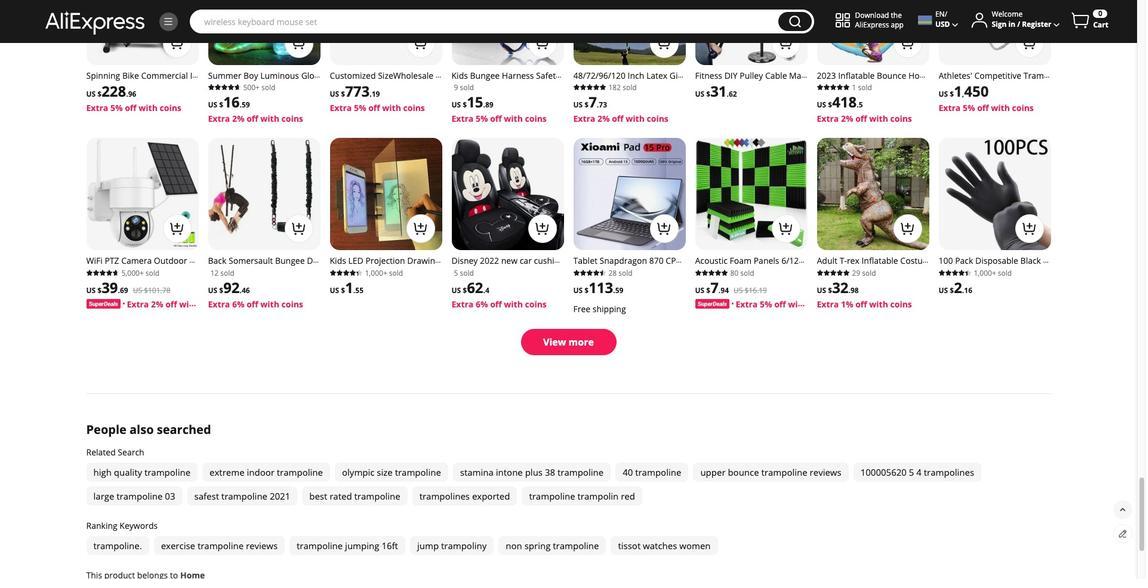 Task type: describe. For each thing, give the bounding box(es) containing it.
2 horizontal spatial seat
[[547, 279, 563, 290]]

15 inside us $ 15 . 89 extra 5% off with coins
[[467, 92, 484, 112]]

safety inside 100 pack disposable black n itrile gloves for household cleaning work safety tools gardening gloves  kitchen c ooking tools tatto
[[998, 279, 1022, 290]]

luminous
[[261, 70, 299, 81]]

ranking
[[86, 520, 117, 531]]

snapdragon
[[600, 255, 647, 267]]

$16.19
[[745, 285, 767, 295]]

en
[[936, 9, 945, 19]]

1 horizontal spatial tools
[[1024, 279, 1045, 290]]

182 sold
[[609, 82, 637, 92]]

1 vertical spatial women
[[680, 540, 711, 552]]

sold for 32
[[863, 268, 877, 278]]

for inside 48/72/96/120 inch latex gia nt balloon round big balloo n for party funny game hot ballons  weather balloo a la rge balloon
[[581, 93, 592, 104]]

59 for 113
[[616, 285, 624, 295]]

trampoline down indoor
[[222, 490, 268, 502]]

5 inside us $ 418 . 5 extra 2% off with coins
[[859, 100, 863, 110]]

stamina
[[460, 466, 494, 478]]

0 vertical spatial spinning
[[86, 70, 120, 81]]

with inside the 'customized sizewholesale s quare meters price kids fitn ess equipment jumping mat indoor trampoline with roo f'
[[405, 104, 423, 116]]

us for us $ 7 . 73 extra 2% off with coins
[[574, 100, 583, 110]]

sold right 9
[[460, 82, 474, 92]]

with for 62
[[504, 298, 523, 310]]

3 cover from the left
[[536, 290, 557, 301]]

32
[[833, 278, 849, 297]]

5 sold
[[454, 268, 474, 278]]

12 sold
[[211, 268, 235, 278]]

2023
[[817, 70, 836, 81]]

jumping inside the 'customized sizewholesale s quare meters price kids fitn ess equipment jumping mat indoor trampoline with roo f'
[[390, 93, 422, 104]]

228
[[102, 81, 126, 101]]

bungee inside kids bungee harness safety belt for trampoline jumping protected tree climbing
[[470, 70, 500, 81]]

sold for us $101.78
[[146, 268, 160, 278]]

2% down $101.78
[[151, 298, 163, 310]]

trampoline up 03 at the bottom of the page
[[144, 466, 191, 478]]

trampoline left jumping
[[297, 540, 343, 552]]

40 trampoline
[[623, 466, 682, 478]]

indoor
[[330, 104, 356, 116]]

training inside spinning bike commercial in door training home gym fit ness equipment exercise ma chine spinning exercise ho me fitness spin bike
[[107, 81, 139, 93]]

38
[[545, 466, 556, 478]]

0 vertical spatial bike
[[122, 70, 139, 81]]

gifts
[[874, 116, 892, 127]]

n inside disney 2022 new car cushio n winter plush cushion carto on lovely goddess in car seat cover seat cover seat cover s ets for women
[[452, 267, 457, 278]]

absorbing
[[723, 290, 763, 301]]

0 horizontal spatial car
[[520, 255, 532, 267]]

sold for 7
[[623, 82, 637, 92]]

with down foam, in the right of the page
[[789, 298, 807, 310]]

80
[[731, 268, 739, 278]]

extra for 228
[[86, 102, 108, 113]]

100
[[939, 255, 954, 267]]

0 vertical spatial shoes
[[285, 93, 309, 104]]

2% for 7
[[598, 113, 610, 124]]

safety inside kids bungee harness safety belt for trampoline jumping protected tree climbing
[[536, 70, 560, 81]]

$101.78
[[144, 285, 171, 295]]

0 vertical spatial panels
[[754, 255, 780, 267]]

people
[[86, 421, 127, 437]]

quality
[[114, 466, 142, 478]]

usd
[[936, 19, 951, 29]]

$ for us $ 7 . 73 extra 2% off with coins
[[585, 100, 589, 110]]

us $ 62 . 4 extra 6% off with coins
[[452, 278, 547, 310]]

trampoline jumping 16ft link
[[290, 536, 410, 555]]

$ for us $ 62 . 4 extra 6% off with coins
[[463, 285, 467, 295]]

62 inside us $ 62 . 4 extra 6% off with coins
[[467, 278, 484, 297]]

. for us $ 32 . 98 extra 1% off with coins
[[849, 285, 851, 295]]

plus
[[525, 466, 543, 478]]

women inside "adult t-rex inflatable costu mes halloween cosplay din osaur disfraz purim mascot striped role play clothing fo r man women"
[[842, 302, 873, 313]]

ranking keywords
[[86, 520, 158, 531]]

fitness diy pulley cable mac hine attachment system loa ding pin lifting arm biceps t riceps hand strength trainin g gym equipment
[[696, 70, 807, 127]]

in inside disney 2022 new car cushio n winter plush cushion carto on lovely goddess in car seat cover seat cover seat cover s ets for women
[[523, 279, 531, 290]]

us for us $ 31 . 62
[[696, 89, 705, 99]]

1 horizontal spatial /
[[1018, 19, 1021, 29]]

with inside summer boy luminous glo wing sneakers men women girls kids led light shoes c hildren flashing with light a dults usb recharge shoes
[[272, 104, 290, 116]]

coins down aining
[[200, 298, 222, 310]]

trampoline down '38'
[[529, 490, 576, 502]]

n inside 48/72/96/120 inch latex gia nt balloon round big balloo n for party funny game hot ballons  weather balloo a la rge balloon
[[574, 93, 579, 104]]

with for 418
[[870, 113, 889, 124]]

trampolines inside "link"
[[420, 490, 470, 502]]

bounce
[[877, 70, 907, 81]]

pack
[[956, 255, 974, 267]]

31
[[711, 81, 727, 101]]

black
[[1021, 255, 1042, 267]]

itrile
[[939, 267, 957, 278]]

us for us $ 7 . 94 us $16.19
[[696, 285, 705, 295]]

mes
[[817, 267, 834, 278]]

with for 228
[[139, 102, 158, 113]]

dults
[[208, 116, 227, 127]]

coins for 32
[[891, 298, 913, 310]]

us for us $ 113 . 59
[[574, 285, 583, 295]]

with for 773
[[382, 102, 401, 113]]

0 horizontal spatial reviews
[[246, 540, 278, 552]]

28
[[609, 268, 617, 278]]

1 horizontal spatial 1
[[853, 82, 857, 92]]

sizewholesale
[[378, 70, 434, 81]]

spring
[[1018, 81, 1043, 93]]

0 vertical spatial balloo
[[658, 81, 682, 93]]

commercial
[[141, 70, 188, 81]]

coins for 773
[[403, 102, 425, 113]]

off left the is
[[775, 298, 786, 310]]

sold for 418
[[859, 82, 873, 92]]

trampoline right exercise
[[198, 540, 244, 552]]

system
[[762, 81, 791, 93]]

us right the 94
[[734, 285, 743, 295]]

ng inside kids led projection drawing copy board projector painti ng tracing board sketch spe cular reflection dimming br acket holder child
[[330, 279, 340, 290]]

with for 7
[[626, 113, 645, 124]]

sold down disney
[[460, 268, 474, 278]]

5,000+
[[122, 268, 144, 278]]

trampoline inside the 'customized sizewholesale s quare meters price kids fitn ess equipment jumping mat indoor trampoline with roo f'
[[358, 104, 403, 116]]

app
[[891, 20, 904, 30]]

board down projector
[[373, 279, 396, 290]]

athletes'
[[939, 70, 973, 81]]

r
[[817, 302, 821, 313]]

1 for 450
[[955, 81, 963, 101]]

1 vertical spatial shoes
[[286, 116, 310, 127]]

450
[[965, 81, 989, 101]]

register
[[1023, 19, 1052, 29]]

foam,
[[781, 279, 805, 290]]

us $ 32 . 98 extra 1% off with coins
[[817, 278, 913, 310]]

. for us $ 113 . 59
[[614, 285, 616, 295]]

role
[[848, 290, 865, 301]]

6% for 92
[[232, 298, 245, 310]]

wireless keyboard mouse set text field
[[198, 16, 773, 27]]

$ for us $ 32 . 98 extra 1% off with coins
[[829, 285, 833, 295]]

hous
[[909, 70, 929, 81]]

glo
[[301, 70, 315, 81]]

us for us $ 16 . 59 extra 2% off with coins
[[208, 100, 218, 110]]

hine
[[696, 81, 713, 93]]

16ft
[[382, 540, 398, 552]]

g
[[696, 116, 700, 127]]

29
[[853, 268, 861, 278]]

tissot
[[618, 540, 641, 552]]

$ for us $ 31 . 62
[[707, 89, 711, 99]]

15 inside the tablet snapdragon 870 cpu original pad 15 pro 11 inch 16gb+1tb 120hz screen 25 60*3480 android 13 tab dua l sim mi tablets pc
[[623, 267, 633, 278]]

0 vertical spatial balloon
[[584, 81, 613, 93]]

trampoline right 40
[[636, 466, 682, 478]]

with down "sur"
[[179, 298, 198, 310]]

1 vertical spatial panels
[[735, 267, 760, 278]]

trampoline down size
[[354, 490, 401, 502]]

4 for 62
[[486, 285, 490, 295]]

taekwondo
[[274, 279, 319, 290]]

athletes' competitive tramp oline  training circle spring  s omersault fancy
[[939, 70, 1050, 104]]

182
[[609, 82, 621, 92]]

$ for us $ 92 . 46 extra 6% off with coins
[[219, 285, 223, 295]]

1 horizontal spatial seat
[[517, 290, 534, 301]]

led inside summer boy luminous glo wing sneakers men women girls kids led light shoes c hildren flashing with light a dults usb recharge shoes
[[247, 93, 262, 104]]

fitness inside spinning bike commercial in door training home gym fit ness equipment exercise ma chine spinning exercise ho me fitness spin bike
[[101, 116, 128, 127]]

1 vertical spatial balloo
[[640, 104, 664, 116]]

exported
[[472, 490, 510, 502]]

extra for 16
[[208, 113, 230, 124]]

nt
[[574, 81, 582, 93]]

418
[[833, 92, 857, 112]]

off down $101.78
[[166, 298, 177, 310]]

off for 92
[[247, 298, 258, 310]]

bounce
[[728, 466, 760, 478]]

off for 228
[[125, 102, 137, 113]]

0 vertical spatial reviews
[[810, 466, 842, 478]]

extra for 1
[[939, 102, 961, 113]]

2 horizontal spatial 5
[[910, 466, 915, 478]]

0 horizontal spatial light
[[264, 93, 283, 104]]

training inside athletes' competitive tramp oline  training circle spring  s omersault fancy
[[960, 81, 992, 93]]

5% down the $16.19
[[760, 298, 773, 310]]

search
[[118, 446, 144, 458]]

. for us $ 7 . 94 us $16.19
[[719, 285, 721, 295]]

coins for 92
[[282, 298, 303, 310]]

$ for us $ 773 . 19 extra 5% off with coins
[[341, 89, 345, 99]]

$ for us $ 1 , 450 extra 5% off with coins
[[950, 89, 955, 99]]

trampolines exported link
[[413, 486, 522, 506]]

extra for 7
[[574, 113, 596, 124]]

disposable
[[976, 255, 1019, 267]]

coins right the is
[[810, 298, 831, 310]]

br
[[430, 290, 439, 301]]

off for 7
[[612, 113, 624, 124]]

16 inside us $ 2 . 16
[[965, 285, 973, 295]]

women inside summer boy luminous glo wing sneakers men women girls kids led light shoes c hildren flashing with light a dults usb recharge shoes
[[286, 81, 316, 93]]

with for 1
[[992, 102, 1011, 113]]

view more
[[544, 335, 594, 349]]

olation
[[696, 302, 723, 313]]

panel
[[725, 302, 746, 313]]

$ for us $ 113 . 59
[[585, 285, 589, 295]]

fitness inside the fitness diy pulley cable mac hine attachment system loa ding pin lifting arm biceps t riceps hand strength trainin g gym equipment
[[696, 70, 723, 81]]

competitive
[[975, 70, 1022, 81]]

trampoline right spring
[[553, 540, 599, 552]]

a for 7
[[666, 104, 672, 116]]

c inside summer boy luminous glo wing sneakers men women girls kids led light shoes c hildren flashing with light a dults usb recharge shoes
[[311, 93, 316, 104]]

f
[[330, 116, 333, 127]]

us for us $ 1 , 450 extra 5% off with coins
[[939, 89, 949, 99]]

1 vertical spatial gloves
[[982, 290, 1008, 301]]

2 horizontal spatial 4
[[917, 466, 922, 478]]

n
[[1044, 255, 1050, 267]]

painti
[[416, 267, 438, 278]]

off for 773
[[369, 102, 380, 113]]

0 horizontal spatial /
[[945, 9, 948, 19]]

price
[[385, 81, 404, 93]]

us for us $ 92 . 46 extra 6% off with coins
[[208, 285, 218, 295]]

extra for 92
[[208, 298, 230, 310]]

1 vertical spatial camera
[[145, 267, 175, 278]]

rex
[[847, 255, 860, 267]]

sold for 1
[[389, 268, 403, 278]]

62 inside us $ 31 . 62
[[729, 89, 737, 99]]

exercise down home
[[151, 93, 183, 104]]

6% for 62
[[476, 298, 488, 310]]

wifi ptz camera outdoor w ireless solar ip camera 4mp hd built-in battery video sur veillance camera long time standby icsee app
[[86, 255, 198, 313]]

extra down us $ 39 . 69 us $101.78 in the left of the page
[[127, 298, 149, 310]]

with inside '2023 inflatable bounce hous e water slide with blower ki ds bouncing castle jumping trampoline water park chris tmas birthday gifts'
[[871, 81, 887, 93]]

s inside athletes' competitive tramp oline  training circle spring  s omersault fancy
[[1045, 81, 1050, 93]]

extra for 15
[[452, 113, 474, 124]]

round
[[616, 81, 641, 93]]

man
[[823, 302, 840, 313]]

1 horizontal spatial bike
[[149, 116, 166, 127]]

off for 62
[[490, 298, 502, 310]]

for inside disney 2022 new car cushio n winter plush cushion carto on lovely goddess in car seat cover seat cover seat cover s ets for women
[[466, 302, 477, 313]]

40 trampoline link
[[616, 463, 694, 482]]

off for 418
[[856, 113, 868, 124]]

us right 69
[[133, 285, 142, 295]]

cosplay
[[879, 267, 910, 278]]

1 vertical spatial 5
[[454, 268, 458, 278]]

gym inside spinning bike commercial in door training home gym fit ness equipment exercise ma chine spinning exercise ho me fitness spin bike
[[167, 81, 185, 93]]

roo
[[425, 104, 441, 116]]

us for us $ 228 . 96 extra 5% off with coins
[[86, 89, 96, 99]]

with for 32
[[870, 298, 889, 310]]

for inside the acoustic foam panels 6/12/2 4 pcs, for panels studio ktv room soundproofing foam, sound absorbing material is olation panel
[[720, 267, 732, 278]]

96
[[128, 89, 136, 99]]

exercise trampoline reviews
[[161, 540, 278, 552]]

lifting
[[729, 93, 753, 104]]

5% inside us $ 15 . 89 extra 5% off with coins
[[476, 113, 488, 124]]

6/12/2
[[782, 255, 807, 267]]

led inside kids led projection drawing copy board projector painti ng tracing board sketch spe cular reflection dimming br acket holder child
[[349, 255, 364, 267]]



Task type: vqa. For each thing, say whether or not it's contained in the screenshot.


Task type: locate. For each thing, give the bounding box(es) containing it.
gym left fit
[[167, 81, 185, 93]]

tools up kitchen
[[1024, 279, 1045, 290]]

seat down carto
[[547, 279, 563, 290]]

1 horizontal spatial 16
[[965, 285, 973, 295]]

household
[[1002, 267, 1044, 278]]

with down price
[[382, 102, 401, 113]]

kids inside the 'customized sizewholesale s quare meters price kids fitn ess equipment jumping mat indoor trampoline with roo f'
[[406, 81, 422, 93]]

0 horizontal spatial c
[[311, 93, 316, 104]]

water down the 2023
[[824, 81, 848, 93]]

13
[[643, 290, 652, 301]]

48/72/96/120 inch latex gia nt balloon round big balloo n for party funny game hot ballons  weather balloo a la rge balloon
[[574, 70, 683, 127]]

1 vertical spatial balloon
[[589, 116, 618, 127]]

7 for extra
[[589, 92, 597, 112]]

1,000+ sold down projection
[[365, 268, 403, 278]]

1 for from the left
[[720, 267, 732, 278]]

with inside the us $ 7 . 73 extra 2% off with coins
[[626, 113, 645, 124]]

59 inside us $ 16 . 59 extra 2% off with coins
[[242, 100, 250, 110]]

circle
[[994, 81, 1016, 93]]

jumping inside '2023 inflatable bounce hous e water slide with blower ki ds bouncing castle jumping trampoline water park chris tmas birthday gifts'
[[893, 93, 925, 104]]

c inside 100 pack disposable black n itrile gloves for household cleaning work safety tools gardening gloves  kitchen c ooking tools tatto
[[1042, 290, 1047, 301]]

1 training from the left
[[107, 81, 139, 93]]

sold down the disposable
[[999, 268, 1013, 278]]

trampoline inside kids bungee harness safety belt for trampoline jumping protected tree climbing
[[483, 81, 527, 93]]

off down 96
[[125, 102, 137, 113]]

in
[[190, 70, 198, 81]]

high
[[93, 466, 112, 478]]

trampoline down high quality trampoline
[[117, 490, 163, 502]]

1 vertical spatial s
[[1045, 81, 1050, 93]]

with down purim in the right of the page
[[870, 298, 889, 310]]

high quality trampoline
[[93, 466, 191, 478]]

2 horizontal spatial jumping
[[893, 93, 925, 104]]

trampoline right bounce
[[762, 466, 808, 478]]

trampoline inside '2023 inflatable bounce hous e water slide with blower ki ds bouncing castle jumping trampoline water park chris tmas birthday gifts'
[[817, 104, 862, 116]]

. for us $ 92 . 46 extra 6% off with coins
[[240, 285, 242, 295]]

2% for 418
[[842, 113, 854, 124]]

in inside wifi ptz camera outdoor w ireless solar ip camera 4mp hd built-in battery video sur veillance camera long time standby icsee app
[[121, 279, 128, 290]]

$ left 55
[[341, 285, 345, 295]]

a inside summer boy luminous glo wing sneakers men women girls kids led light shoes c hildren flashing with light a dults usb recharge shoes
[[314, 104, 319, 116]]

us down 9
[[452, 100, 461, 110]]

extra down the $16.19
[[736, 298, 758, 310]]

off inside us $ 16 . 59 extra 2% off with coins
[[247, 113, 258, 124]]

panels up soundproofing
[[735, 267, 760, 278]]

extra down on
[[452, 298, 474, 310]]

. for us $ 2 . 16
[[963, 285, 965, 295]]

. for us $ 31 . 62
[[727, 89, 729, 99]]

coins for 7
[[647, 113, 669, 124]]

kids inside kids bungee harness safety belt for trampoline jumping protected tree climbing
[[452, 70, 468, 81]]

us inside us $ 16 . 59 extra 2% off with coins
[[208, 100, 218, 110]]

5% inside us $ 228 . 96 extra 5% off with coins
[[110, 102, 123, 113]]

7 inside the us $ 7 . 73 extra 2% off with coins
[[589, 92, 597, 112]]

striped
[[817, 290, 845, 301]]

for inside kids bungee harness safety belt for trampoline jumping protected tree climbing
[[469, 81, 480, 93]]

1 horizontal spatial led
[[349, 255, 364, 267]]

off for 1
[[978, 102, 989, 113]]

1,000+ for 1
[[365, 268, 387, 278]]

panels up studio
[[754, 255, 780, 267]]

coins inside us $ 418 . 5 extra 2% off with coins
[[891, 113, 913, 124]]

1 a from the left
[[314, 104, 319, 116]]

. for us $ 228 . 96 extra 5% off with coins
[[126, 89, 128, 99]]

trampoline up best
[[277, 466, 323, 478]]

disney
[[452, 255, 478, 267]]

1 horizontal spatial 6%
[[476, 298, 488, 310]]

2% right "dults"
[[232, 113, 245, 124]]

n down nt
[[574, 93, 579, 104]]

$ inside us $ 1 . 55
[[341, 285, 345, 295]]

1 horizontal spatial n
[[574, 93, 579, 104]]

1 vertical spatial bike
[[149, 116, 166, 127]]

$ for us $ 39 . 69 us $101.78
[[98, 285, 102, 295]]

$ for us $ 2 . 16
[[950, 285, 955, 295]]

purim
[[871, 279, 894, 290]]

$ for us $ 7 . 94 us $16.19
[[707, 285, 711, 295]]

2 cover from the left
[[494, 290, 515, 301]]

da
[[307, 255, 318, 267]]

1 left 450
[[955, 81, 963, 101]]

related
[[86, 446, 116, 458]]

80 sold
[[731, 268, 755, 278]]

with up spin
[[139, 102, 158, 113]]

2 6% from the left
[[476, 298, 488, 310]]

0 horizontal spatial with
[[272, 104, 290, 116]]

1 horizontal spatial car
[[533, 279, 545, 290]]

extra inside us $ 15 . 89 extra 5% off with coins
[[452, 113, 474, 124]]

off for 15
[[490, 113, 502, 124]]

None button
[[779, 12, 813, 31]]

2 for from the left
[[987, 267, 1000, 278]]

extra 5% off with coins
[[736, 298, 831, 310]]

coins inside us $ 228 . 96 extra 5% off with coins
[[160, 102, 181, 113]]

a inside 48/72/96/120 inch latex gia nt balloon round big balloo n for party funny game hot ballons  weather balloo a la rge balloon
[[666, 104, 672, 116]]

1 up bouncing
[[853, 82, 857, 92]]

62 right the pin
[[729, 89, 737, 99]]

cover down goddess
[[494, 290, 515, 301]]

1 horizontal spatial light
[[292, 104, 311, 116]]

gloves up tatto
[[982, 290, 1008, 301]]

kids inside kids led projection drawing copy board projector painti ng tracing board sketch spe cular reflection dimming br acket holder child
[[330, 255, 346, 267]]

s inside the 'customized sizewholesale s quare meters price kids fitn ess equipment jumping mat indoor trampoline with roo f'
[[436, 70, 440, 81]]

with
[[272, 104, 290, 116], [405, 104, 423, 116]]

trampoline trampolin red link
[[522, 486, 647, 506]]

trampoline
[[144, 466, 191, 478], [277, 466, 323, 478], [395, 466, 441, 478], [558, 466, 604, 478], [636, 466, 682, 478], [762, 466, 808, 478], [117, 490, 163, 502], [222, 490, 268, 502], [354, 490, 401, 502], [529, 490, 576, 502], [198, 540, 244, 552], [297, 540, 343, 552], [553, 540, 599, 552]]

tablet
[[574, 255, 598, 267]]

0 vertical spatial fitness
[[696, 70, 723, 81]]

off inside us $ 228 . 96 extra 5% off with coins
[[125, 102, 137, 113]]

sold up funny
[[623, 82, 637, 92]]

with inside us $ 92 . 46 extra 6% off with coins
[[261, 298, 279, 310]]

60*3480
[[574, 290, 607, 301]]

coins left ma
[[160, 102, 181, 113]]

us inside the us $ 7 . 73 extra 2% off with coins
[[574, 100, 583, 110]]

coins down spring
[[1013, 102, 1034, 113]]

0 vertical spatial car
[[520, 255, 532, 267]]

1 horizontal spatial 59
[[616, 285, 624, 295]]

kitchen
[[1011, 290, 1040, 301]]

0 horizontal spatial 4
[[486, 285, 490, 295]]

$ for us $ 228 . 96 extra 5% off with coins
[[98, 89, 102, 99]]

1 horizontal spatial 5
[[859, 100, 863, 110]]

1 vertical spatial inch
[[663, 267, 679, 278]]

climbing
[[511, 93, 546, 104]]

1 vertical spatial ng
[[208, 302, 218, 313]]

73
[[599, 100, 607, 110]]

board up tracing
[[352, 267, 375, 278]]

cable
[[766, 70, 787, 81]]

2% inside us $ 418 . 5 extra 2% off with coins
[[842, 113, 854, 124]]

. inside us $ 31 . 62
[[727, 89, 729, 99]]

balloon down the 73
[[589, 116, 618, 127]]

for up protected
[[469, 81, 480, 93]]

acoustic
[[696, 255, 728, 267]]

us up acket
[[330, 285, 339, 295]]

59 down sneakers
[[242, 100, 250, 110]]

0 horizontal spatial for
[[720, 267, 732, 278]]

1 horizontal spatial for
[[987, 267, 1000, 278]]

best rated trampoline link
[[302, 486, 413, 506]]

5% for 228
[[110, 102, 123, 113]]

2 training from the left
[[960, 81, 992, 93]]

us up tmas
[[817, 100, 827, 110]]

5% down ,
[[963, 102, 976, 113]]

1 vertical spatial water
[[864, 104, 888, 116]]

us for us $ 62 . 4 extra 6% off with coins
[[452, 285, 461, 295]]

extra inside us $ 1 , 450 extra 5% off with coins
[[939, 102, 961, 113]]

with down men
[[261, 113, 279, 124]]

1 vertical spatial car
[[533, 279, 545, 290]]

0 horizontal spatial 7
[[589, 92, 597, 112]]

. inside the us $ 32 . 98 extra 1% off with coins
[[849, 285, 851, 295]]

5% for 1
[[963, 102, 976, 113]]

a for 16
[[314, 104, 319, 116]]

for down the disposable
[[987, 267, 1000, 278]]

2 1,000+ from the left
[[974, 268, 997, 278]]

with for 15
[[504, 113, 523, 124]]

on
[[452, 279, 462, 290]]

2 1,000+ sold from the left
[[974, 268, 1013, 278]]

fitness up hine
[[696, 70, 723, 81]]

android
[[609, 290, 640, 301]]

. inside us $ 15 . 89 extra 5% off with coins
[[484, 100, 486, 110]]

5% for 773
[[354, 102, 366, 113]]

1 vertical spatial c
[[1042, 290, 1047, 301]]

us for us $ 15 . 89 extra 5% off with coins
[[452, 100, 461, 110]]

. for us $ 7 . 73 extra 2% off with coins
[[597, 100, 599, 110]]

sold for 16
[[262, 82, 276, 92]]

59 inside us $ 113 . 59
[[616, 285, 624, 295]]

backward
[[254, 267, 292, 278]]

kickboxi
[[284, 290, 317, 301]]

sign
[[992, 19, 1007, 29]]

/ right the
[[945, 9, 948, 19]]

women inside disney 2022 new car cushio n winter plush cushion carto on lovely goddess in car seat cover seat cover seat cover s ets for women
[[479, 302, 508, 313]]

0 vertical spatial 59
[[242, 100, 250, 110]]

off left gifts
[[856, 113, 868, 124]]

0 cart
[[1094, 8, 1109, 30]]

led down the 500+
[[247, 93, 262, 104]]

us left 39 on the left
[[86, 285, 96, 295]]

extra for 62
[[452, 298, 474, 310]]

1 with from the left
[[272, 104, 290, 116]]

spinning up door
[[86, 70, 120, 81]]

inflatable inside "adult t-rex inflatable costu mes halloween cosplay din osaur disfraz purim mascot striped role play clothing fo r man women"
[[862, 255, 899, 267]]

car down carto
[[533, 279, 545, 290]]

39
[[102, 278, 118, 297]]

cular
[[330, 290, 349, 301]]

$ inside us $ 31 . 62
[[707, 89, 711, 99]]

$ inside us $ 228 . 96 extra 5% off with coins
[[98, 89, 102, 99]]

1 vertical spatial fitness
[[101, 116, 128, 127]]

2 horizontal spatial in
[[1009, 19, 1016, 29]]

hd
[[86, 279, 99, 290]]

1 horizontal spatial reviews
[[810, 466, 842, 478]]

us $ 228 . 96 extra 5% off with coins
[[86, 81, 181, 113]]

us left the 2
[[939, 285, 949, 295]]

. inside us $ 1 . 55
[[353, 285, 356, 295]]

0 vertical spatial 15
[[467, 92, 484, 112]]

500+ sold
[[243, 82, 276, 92]]

.
[[126, 89, 128, 99], [370, 89, 372, 99], [727, 89, 729, 99], [240, 100, 242, 110], [484, 100, 486, 110], [597, 100, 599, 110], [857, 100, 859, 110], [118, 285, 120, 295], [240, 285, 242, 295], [353, 285, 356, 295], [484, 285, 486, 295], [614, 285, 616, 295], [719, 285, 721, 295], [849, 285, 851, 295], [963, 285, 965, 295]]

coins for 15
[[525, 113, 547, 124]]

off down goddess
[[490, 298, 502, 310]]

keywords
[[120, 520, 158, 531]]

tree
[[492, 93, 509, 104]]

coins for 16
[[282, 113, 303, 124]]

inflatable inside '2023 inflatable bounce hous e water slide with blower ki ds bouncing castle jumping trampoline water park chris tmas birthday gifts'
[[839, 70, 875, 81]]

1 vertical spatial inflatable
[[862, 255, 899, 267]]

1 horizontal spatial training
[[960, 81, 992, 93]]

extra down party
[[574, 113, 596, 124]]

cover up ets
[[452, 290, 473, 301]]

shoes down glo
[[285, 93, 309, 104]]

for inside 100 pack disposable black n itrile gloves for household cleaning work safety tools gardening gloves  kitchen c ooking tools tatto
[[987, 267, 1000, 278]]

sold down projection
[[389, 268, 403, 278]]

2 vertical spatial camera
[[122, 290, 153, 301]]

studio
[[762, 267, 787, 278]]

us for us $ 418 . 5 extra 2% off with coins
[[817, 100, 827, 110]]

2 horizontal spatial trampoline
[[817, 104, 862, 116]]

2 a from the left
[[666, 104, 672, 116]]

$ inside the us $ 7 . 73 extra 2% off with coins
[[585, 100, 589, 110]]

5%
[[110, 102, 123, 113], [354, 102, 366, 113], [963, 102, 976, 113], [476, 113, 488, 124], [760, 298, 773, 310]]

with for 92
[[261, 298, 279, 310]]

. for us $ 16 . 59 extra 2% off with coins
[[240, 100, 242, 110]]

view more button
[[521, 329, 617, 355]]

2% inside the us $ 7 . 73 extra 2% off with coins
[[598, 113, 610, 124]]

55
[[356, 285, 364, 295]]

59 for 16
[[242, 100, 250, 110]]

for
[[469, 81, 480, 93], [581, 93, 592, 104], [466, 302, 477, 313]]

us for us $ 32 . 98 extra 1% off with coins
[[817, 285, 827, 295]]

1 6% from the left
[[232, 298, 245, 310]]

equipment inside spinning bike commercial in door training home gym fit ness equipment exercise ma chine spinning exercise ho me fitness spin bike
[[106, 93, 149, 104]]

1 horizontal spatial water
[[864, 104, 888, 116]]

ness
[[86, 93, 104, 104]]

us for us $ 1 . 55
[[330, 285, 339, 295]]

0 vertical spatial camera
[[121, 255, 152, 267]]

2 horizontal spatial cover
[[536, 290, 557, 301]]

$ for us $ 15 . 89 extra 5% off with coins
[[463, 100, 467, 110]]

coins for 1
[[1013, 102, 1034, 113]]

6%
[[232, 298, 245, 310], [476, 298, 488, 310]]

led up copy
[[349, 255, 364, 267]]

equipment
[[106, 93, 149, 104], [345, 93, 388, 104], [723, 116, 765, 127]]

reflection
[[351, 290, 390, 301]]

jumping down price
[[390, 93, 422, 104]]

1 horizontal spatial s
[[1045, 81, 1050, 93]]

inch inside 48/72/96/120 inch latex gia nt balloon round big balloo n for party funny game hot ballons  weather balloo a la rge balloon
[[628, 70, 645, 81]]

92
[[223, 278, 240, 297]]

$ right ds
[[829, 100, 833, 110]]

6% inside us $ 62 . 4 extra 6% off with coins
[[476, 298, 488, 310]]

balloon
[[584, 81, 613, 93], [589, 116, 618, 127]]

sold right 29
[[863, 268, 877, 278]]

4 left the pcs,
[[696, 267, 700, 278]]

off inside us $ 773 . 19 extra 5% off with coins
[[369, 102, 380, 113]]

1 horizontal spatial inch
[[663, 267, 679, 278]]

extra 2% off with coins
[[127, 298, 222, 310]]

is
[[799, 290, 805, 301]]

coins
[[160, 102, 181, 113], [403, 102, 425, 113], [1013, 102, 1034, 113], [282, 113, 303, 124], [525, 113, 547, 124], [647, 113, 669, 124], [891, 113, 913, 124], [200, 298, 222, 310], [282, 298, 303, 310], [525, 298, 547, 310], [810, 298, 831, 310], [891, 298, 913, 310]]

trampoline right size
[[395, 466, 441, 478]]

extreme indoor trampoline
[[210, 466, 323, 478]]

us for us $ 39 . 69 us $101.78
[[86, 285, 96, 295]]

us inside us $ 228 . 96 extra 5% off with coins
[[86, 89, 96, 99]]

2 with from the left
[[405, 104, 423, 116]]

safety down household
[[998, 279, 1022, 290]]

0 horizontal spatial in
[[121, 279, 128, 290]]

sold right ip
[[146, 268, 160, 278]]

1 horizontal spatial bungee
[[470, 70, 500, 81]]

1 vertical spatial trampolines
[[420, 490, 470, 502]]

inch inside the tablet snapdragon 870 cpu original pad 15 pro 11 inch 16gb+1tb 120hz screen 25 60*3480 android 13 tab dua l sim mi tablets pc
[[663, 267, 679, 278]]

with inside us $ 773 . 19 extra 5% off with coins
[[382, 102, 401, 113]]

with down circle
[[992, 102, 1011, 113]]

trampoline down 19
[[358, 104, 403, 116]]

coins inside us $ 1 , 450 extra 5% off with coins
[[1013, 102, 1034, 113]]

16 right the 2
[[965, 285, 973, 295]]

recharge
[[248, 116, 284, 127]]

us up olation at the bottom of page
[[696, 285, 705, 295]]

2% inside us $ 16 . 59 extra 2% off with coins
[[232, 113, 245, 124]]

0 horizontal spatial 1,000+ sold
[[365, 268, 403, 278]]

$ for us $ 418 . 5 extra 2% off with coins
[[829, 100, 833, 110]]

ho
[[180, 104, 191, 116]]

$ left the 73
[[585, 100, 589, 110]]

coins for 418
[[891, 113, 913, 124]]

loa
[[793, 81, 807, 93]]

coins down men
[[282, 113, 303, 124]]

extra for 773
[[330, 102, 352, 113]]

harness
[[502, 70, 534, 81]]

n up on
[[452, 267, 457, 278]]

1 vertical spatial women
[[842, 302, 873, 313]]

biceps
[[774, 93, 799, 104]]

off inside us $ 62 . 4 extra 6% off with coins
[[490, 298, 502, 310]]

. for us $ 1 . 55
[[353, 285, 356, 295]]

2022
[[480, 255, 499, 267]]

trampoline up trampoline trampolin red at the bottom of the page
[[558, 466, 604, 478]]

0 horizontal spatial 59
[[242, 100, 250, 110]]

stamina intone plus 38 trampoline link
[[453, 463, 616, 482]]

coins for 62
[[525, 298, 547, 310]]

seat down lovely
[[475, 290, 492, 301]]

0 horizontal spatial inch
[[628, 70, 645, 81]]

0 horizontal spatial women
[[286, 81, 316, 93]]

0 vertical spatial 62
[[729, 89, 737, 99]]

gym inside the fitness diy pulley cable mac hine attachment system loa ding pin lifting arm biceps t riceps hand strength trainin g gym equipment
[[702, 116, 720, 127]]

0 vertical spatial safety
[[536, 70, 560, 81]]

. for us $ 39 . 69 us $101.78
[[118, 285, 120, 295]]

7 for us
[[711, 278, 719, 297]]

0 vertical spatial 5
[[859, 100, 863, 110]]

$ up "dults"
[[219, 100, 223, 110]]

0 horizontal spatial 1,000+
[[365, 268, 387, 278]]

coins inside us $ 773 . 19 extra 5% off with coins
[[403, 102, 425, 113]]

coins left s
[[525, 298, 547, 310]]

us up ets
[[452, 285, 461, 295]]

1,000+ sold for 2
[[974, 268, 1013, 278]]

. for us $ 773 . 19 extra 5% off with coins
[[370, 89, 372, 99]]

safest
[[194, 490, 219, 502]]

1sqid_b image
[[163, 16, 174, 27]]

drawing
[[407, 255, 440, 267]]

extra for 32
[[817, 298, 839, 310]]

1,000+ sold
[[365, 268, 403, 278], [974, 268, 1013, 278]]

with down tree
[[504, 113, 523, 124]]

16 inside us $ 16 . 59 extra 2% off with coins
[[223, 92, 240, 112]]

1 vertical spatial 62
[[467, 278, 484, 297]]

bungee up flip
[[275, 255, 305, 267]]

0 vertical spatial 4
[[696, 267, 700, 278]]

coins down mascot at the right of the page
[[891, 298, 913, 310]]

reviews
[[810, 466, 842, 478], [246, 540, 278, 552]]

extra inside us $ 418 . 5 extra 2% off with coins
[[817, 113, 839, 124]]

7
[[589, 92, 597, 112], [711, 278, 719, 297]]

0 horizontal spatial bike
[[122, 70, 139, 81]]

trampoline inside 'link'
[[558, 466, 604, 478]]

with for 16
[[261, 113, 279, 124]]

1 horizontal spatial 4
[[696, 267, 700, 278]]

$ inside us $ 773 . 19 extra 5% off with coins
[[341, 89, 345, 99]]

. inside the us $ 7 . 73 extra 2% off with coins
[[597, 100, 599, 110]]

coins inside the us $ 7 . 73 extra 2% off with coins
[[647, 113, 669, 124]]

1 horizontal spatial safety
[[998, 279, 1022, 290]]

video
[[161, 279, 183, 290]]

59 up tablets
[[616, 285, 624, 295]]

0 vertical spatial gloves
[[959, 267, 985, 278]]

0 horizontal spatial tools
[[968, 302, 989, 313]]

. for us $ 418 . 5 extra 2% off with coins
[[857, 100, 859, 110]]

reviews down safest trampoline 2021 link
[[246, 540, 278, 552]]

with inside us $ 62 . 4 extra 6% off with coins
[[504, 298, 523, 310]]

1 horizontal spatial trampolines
[[924, 466, 975, 478]]

$ up 'indoor'
[[341, 89, 345, 99]]

kids inside summer boy luminous glo wing sneakers men women girls kids led light shoes c hildren flashing with light a dults usb recharge shoes
[[228, 93, 244, 104]]

0 horizontal spatial led
[[247, 93, 262, 104]]

1,000+ sold down the disposable
[[974, 268, 1013, 278]]

coins inside us $ 16 . 59 extra 2% off with coins
[[282, 113, 303, 124]]

extra inside us $ 92 . 46 extra 6% off with coins
[[208, 298, 230, 310]]

a left la at the right top of page
[[666, 104, 672, 116]]

solar
[[113, 267, 133, 278]]

1 horizontal spatial in
[[523, 279, 531, 290]]

$ inside us $ 7 . 94 us $16.19
[[707, 285, 711, 295]]

extra for 418
[[817, 113, 839, 124]]

9 sold
[[454, 82, 474, 92]]

spring
[[525, 540, 551, 552]]

1,000+ up work
[[974, 268, 997, 278]]

0 horizontal spatial 1
[[345, 278, 353, 297]]

0 horizontal spatial 62
[[467, 278, 484, 297]]

party
[[594, 93, 615, 104]]

0 vertical spatial ng
[[330, 279, 340, 290]]

$ inside us $ 1 , 450 extra 5% off with coins
[[950, 89, 955, 99]]

0 vertical spatial women
[[479, 302, 508, 313]]

5% inside us $ 773 . 19 extra 5% off with coins
[[354, 102, 366, 113]]

$ inside us $ 62 . 4 extra 6% off with coins
[[463, 285, 467, 295]]

0 horizontal spatial 5
[[454, 268, 458, 278]]

off for 16
[[247, 113, 258, 124]]

. for us $ 62 . 4 extra 6% off with coins
[[484, 285, 486, 295]]

4 for panels
[[696, 267, 700, 278]]

exercise left ho at the top left
[[146, 104, 178, 116]]

off for 32
[[856, 298, 868, 310]]

coins for 228
[[160, 102, 181, 113]]

fit
[[187, 81, 197, 93]]

us for us $ 773 . 19 extra 5% off with coins
[[330, 89, 339, 99]]

1 vertical spatial spinning
[[110, 104, 143, 116]]

1 vertical spatial tools
[[968, 302, 989, 313]]

$ up man
[[829, 285, 833, 295]]

$ for us $ 1 . 55
[[341, 285, 345, 295]]

off right usb
[[247, 113, 258, 124]]

0 horizontal spatial n
[[452, 267, 457, 278]]

fitness
[[696, 70, 723, 81], [101, 116, 128, 127]]

$ inside the us $ 32 . 98 extra 1% off with coins
[[829, 285, 833, 295]]

1 cover from the left
[[452, 290, 473, 301]]

equipment inside the 'customized sizewholesale s quare meters price kids fitn ess equipment jumping mat indoor trampoline with roo f'
[[345, 93, 388, 104]]

non
[[506, 540, 522, 552]]

s
[[436, 70, 440, 81], [1045, 81, 1050, 93]]

6% inside us $ 92 . 46 extra 6% off with coins
[[232, 298, 245, 310]]

1 1,000+ from the left
[[365, 268, 387, 278]]

0 vertical spatial water
[[824, 81, 848, 93]]

bungee inside back somersault bungee da nce trainer backward flip tr aining euipment taekwondo boxing martial arts kickboxi ng
[[275, 255, 305, 267]]

with inside the us $ 32 . 98 extra 1% off with coins
[[870, 298, 889, 310]]

$ inside us $ 39 . 69 us $101.78
[[98, 285, 102, 295]]

kids down sneakers
[[228, 93, 244, 104]]

dimming
[[392, 290, 428, 301]]

$ up sim in the bottom right of the page
[[585, 285, 589, 295]]

1 vertical spatial 59
[[616, 285, 624, 295]]

with inside us $ 228 . 96 extra 5% off with coins
[[139, 102, 158, 113]]

us for us $ 2 . 16
[[939, 285, 949, 295]]

jumping inside kids bungee harness safety belt for trampoline jumping protected tree climbing
[[530, 81, 562, 93]]

sold up castle
[[859, 82, 873, 92]]

. inside us $ 92 . 46 extra 6% off with coins
[[240, 285, 242, 295]]

ng down boxing
[[208, 302, 218, 313]]

extra inside us $ 773 . 19 extra 5% off with coins
[[330, 102, 352, 113]]

off inside us $ 418 . 5 extra 2% off with coins
[[856, 113, 868, 124]]

trampolin
[[578, 490, 619, 502]]

arts
[[267, 290, 282, 301]]

s up fitn
[[436, 70, 440, 81]]

0 horizontal spatial seat
[[475, 290, 492, 301]]

non spring trampoline
[[506, 540, 599, 552]]

0 vertical spatial trampolines
[[924, 466, 975, 478]]

1 vertical spatial bungee
[[275, 255, 305, 267]]

1 1,000+ sold from the left
[[365, 268, 403, 278]]

1,000+ sold for 1
[[365, 268, 403, 278]]

2 vertical spatial 4
[[917, 466, 922, 478]]

ng inside back somersault bungee da nce trainer backward flip tr aining euipment taekwondo boxing martial arts kickboxi ng
[[208, 302, 218, 313]]

off down 19
[[369, 102, 380, 113]]

sold right 12
[[221, 268, 235, 278]]

women right watches
[[680, 540, 711, 552]]

2% for 16
[[232, 113, 245, 124]]

protected
[[452, 93, 490, 104]]

0 vertical spatial inflatable
[[839, 70, 875, 81]]

coins inside us $ 92 . 46 extra 6% off with coins
[[282, 298, 303, 310]]

. inside us $ 39 . 69 us $101.78
[[118, 285, 120, 295]]

adult
[[817, 255, 838, 267]]

. inside us $ 2 . 16
[[963, 285, 965, 295]]

extra inside us $ 228 . 96 extra 5% off with coins
[[86, 102, 108, 113]]

0 vertical spatial gym
[[167, 81, 185, 93]]

100005620 5 4 trampolines link
[[854, 463, 987, 482]]

light down men
[[264, 93, 283, 104]]

1 horizontal spatial women
[[842, 302, 873, 313]]

us $ 2 . 16
[[939, 278, 973, 297]]

0 horizontal spatial 15
[[467, 92, 484, 112]]

$ down 9 sold
[[463, 100, 467, 110]]

exercise trampoline reviews link
[[154, 536, 290, 555]]

0 horizontal spatial fitness
[[101, 116, 128, 127]]

quare
[[330, 81, 353, 93]]

extra down oline
[[939, 102, 961, 113]]

sold for us $16.19
[[741, 268, 755, 278]]

us inside us $ 773 . 19 extra 5% off with coins
[[330, 89, 339, 99]]

olympic
[[342, 466, 375, 478]]

sold for 2
[[999, 268, 1013, 278]]

1 vertical spatial n
[[452, 267, 457, 278]]

1,000+ for 2
[[974, 268, 997, 278]]

. inside us $ 418 . 5 extra 2% off with coins
[[857, 100, 859, 110]]

1 vertical spatial 15
[[623, 267, 633, 278]]

89
[[486, 100, 494, 110]]

0 vertical spatial c
[[311, 93, 316, 104]]

balloon down 48/72/96/120
[[584, 81, 613, 93]]

0 horizontal spatial gym
[[167, 81, 185, 93]]

best
[[310, 490, 327, 502]]

with inside us $ 16 . 59 extra 2% off with coins
[[261, 113, 279, 124]]

equipment inside the fitness diy pulley cable mac hine attachment system loa ding pin lifting arm biceps t riceps hand strength trainin g gym equipment
[[723, 116, 765, 127]]

safety
[[536, 70, 560, 81], [998, 279, 1022, 290]]

jump trampoliny
[[417, 540, 487, 552]]

1 horizontal spatial 1,000+
[[974, 268, 997, 278]]

1 horizontal spatial gym
[[702, 116, 720, 127]]

sold for 113
[[619, 268, 633, 278]]

0 horizontal spatial trampolines
[[420, 490, 470, 502]]

trampoline down bouncing
[[817, 104, 862, 116]]

mi
[[595, 302, 604, 313]]

in down solar
[[121, 279, 128, 290]]

euipment
[[234, 279, 272, 290]]



